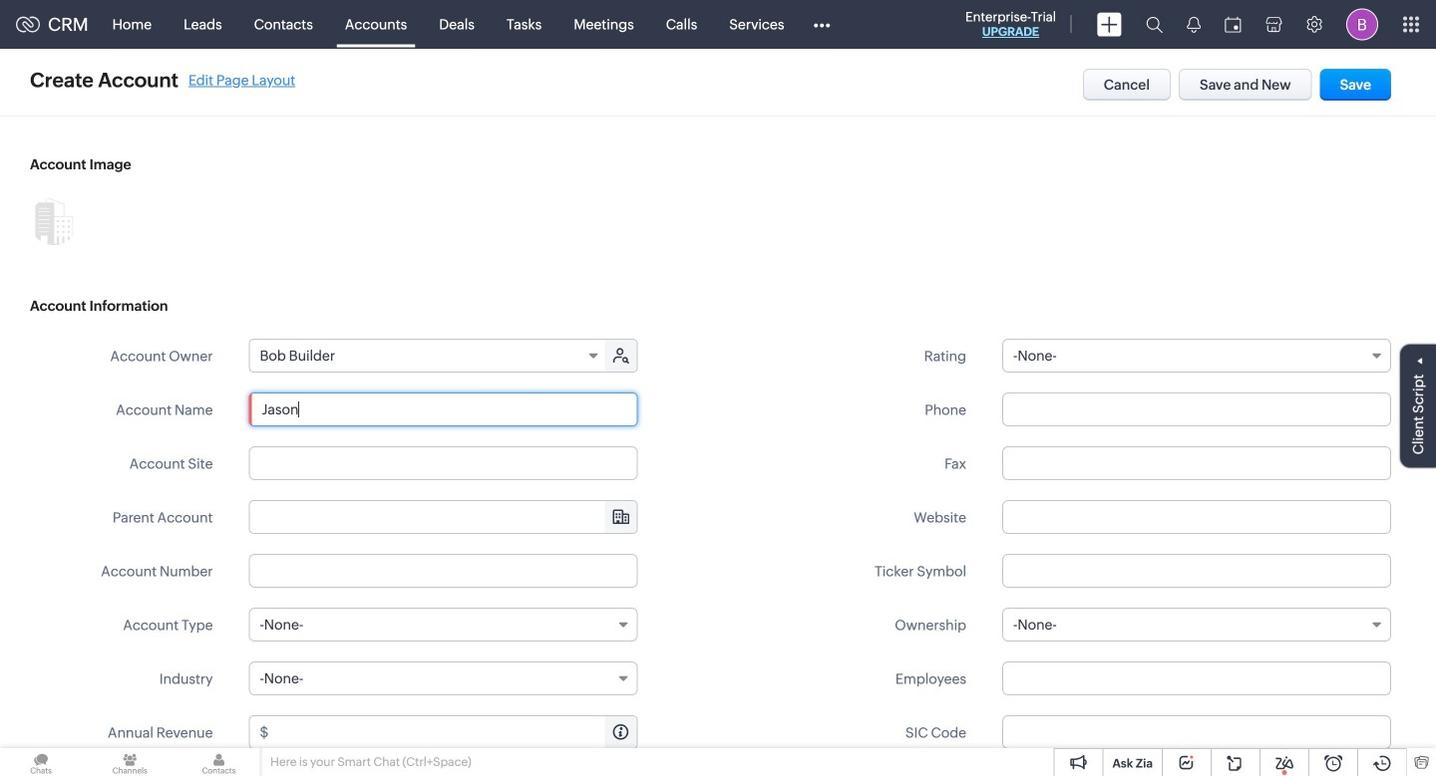 Task type: describe. For each thing, give the bounding box(es) containing it.
signals image
[[1187, 16, 1201, 33]]

profile element
[[1334, 0, 1390, 48]]

logo image
[[16, 16, 40, 32]]

signals element
[[1175, 0, 1213, 49]]

create menu image
[[1097, 12, 1122, 36]]

channels image
[[89, 749, 171, 777]]

Other Modules field
[[800, 8, 843, 40]]

chats image
[[0, 749, 82, 777]]

calendar image
[[1225, 16, 1242, 32]]

contacts image
[[178, 749, 260, 777]]

search image
[[1146, 16, 1163, 33]]



Task type: locate. For each thing, give the bounding box(es) containing it.
create menu element
[[1085, 0, 1134, 48]]

None text field
[[249, 447, 638, 481], [250, 502, 637, 534], [249, 554, 638, 588], [1002, 554, 1391, 588], [1002, 662, 1391, 696], [1002, 716, 1391, 750], [249, 447, 638, 481], [250, 502, 637, 534], [249, 554, 638, 588], [1002, 554, 1391, 588], [1002, 662, 1391, 696], [1002, 716, 1391, 750]]

None text field
[[249, 393, 638, 427], [1002, 393, 1391, 427], [1002, 447, 1391, 481], [1002, 501, 1391, 535], [272, 717, 637, 749], [249, 393, 638, 427], [1002, 393, 1391, 427], [1002, 447, 1391, 481], [1002, 501, 1391, 535], [272, 717, 637, 749]]

None field
[[1002, 339, 1391, 373], [250, 340, 607, 372], [250, 502, 637, 534], [249, 608, 638, 642], [249, 662, 638, 696], [1002, 339, 1391, 373], [250, 340, 607, 372], [250, 502, 637, 534], [249, 608, 638, 642], [249, 662, 638, 696]]

search element
[[1134, 0, 1175, 49]]

image image
[[30, 197, 78, 245]]

profile image
[[1346, 8, 1378, 40]]



